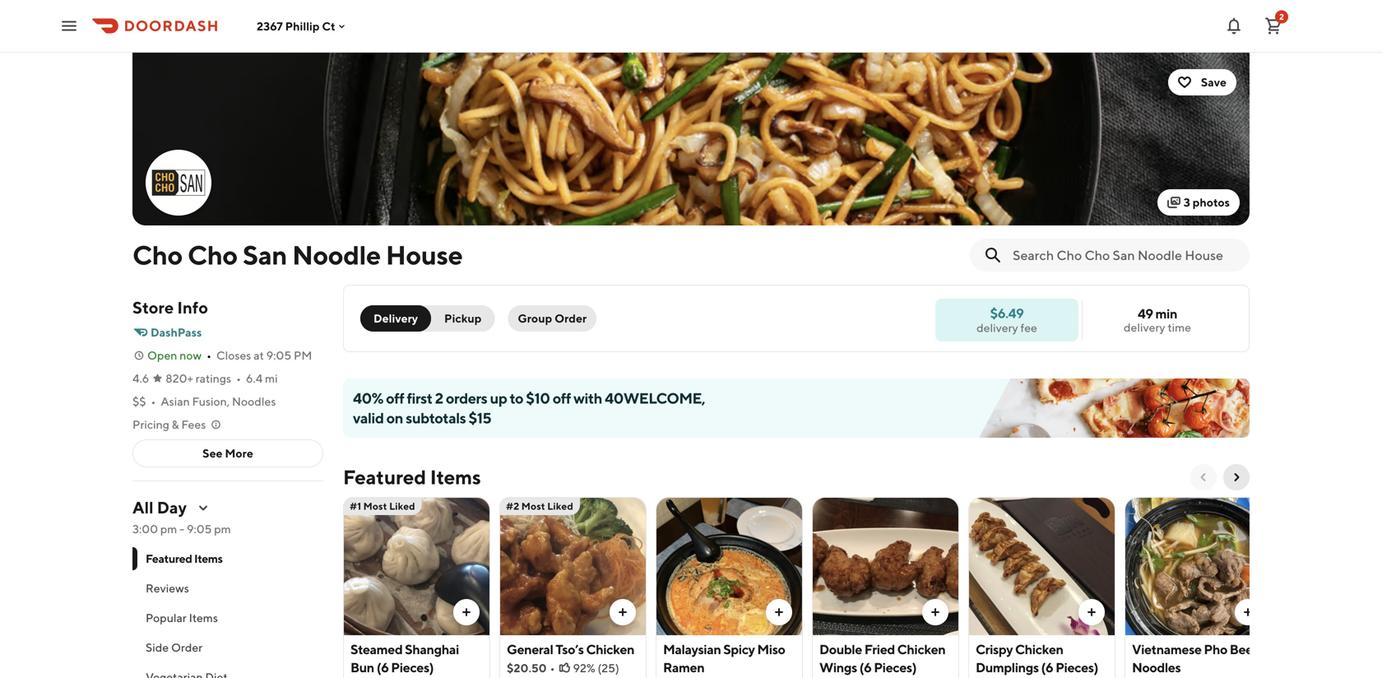 Task type: locate. For each thing, give the bounding box(es) containing it.
pieces) down fried
[[874, 660, 917, 675]]

2 add item to cart image from the left
[[929, 606, 942, 619]]

1 liked from the left
[[389, 500, 415, 512]]

pieces) for crispy
[[1056, 660, 1099, 675]]

most
[[363, 500, 387, 512], [522, 500, 545, 512]]

pm right "-"
[[214, 522, 231, 536]]

• right $$
[[151, 395, 156, 408]]

items up reviews button
[[194, 552, 223, 565]]

notification bell image
[[1224, 16, 1244, 36]]

malaysian spicy miso ramen
[[663, 641, 785, 675]]

820+ ratings •
[[166, 372, 241, 385]]

3 pieces) from the left
[[1056, 660, 1099, 675]]

$6.49 delivery fee
[[977, 305, 1038, 334]]

featured inside heading
[[343, 465, 426, 489]]

1 horizontal spatial pm
[[214, 522, 231, 536]]

open
[[147, 348, 177, 362]]

2 horizontal spatial add item to cart image
[[1085, 606, 1099, 619]]

• closes at 9:05 pm
[[207, 348, 312, 362]]

1 chicken from the left
[[586, 641, 635, 657]]

most right #1
[[363, 500, 387, 512]]

1 horizontal spatial featured items
[[343, 465, 481, 489]]

noodles inside vietnamese pho beef noodles
[[1132, 660, 1181, 675]]

liked right #2
[[547, 500, 573, 512]]

pieces) down "shanghai"
[[391, 660, 434, 675]]

off
[[386, 389, 404, 407], [553, 389, 571, 407]]

order for side order
[[171, 641, 203, 654]]

2 horizontal spatial add item to cart image
[[1242, 606, 1255, 619]]

1 horizontal spatial (6
[[860, 660, 872, 675]]

1 vertical spatial noodles
[[1132, 660, 1181, 675]]

1 most from the left
[[363, 500, 387, 512]]

1 horizontal spatial order
[[555, 311, 587, 325]]

0 horizontal spatial delivery
[[977, 321, 1018, 334]]

day
[[157, 498, 187, 517]]

order right 'group'
[[555, 311, 587, 325]]

beef
[[1230, 641, 1257, 657]]

noodles down 6.4
[[232, 395, 276, 408]]

2 horizontal spatial chicken
[[1015, 641, 1064, 657]]

1 horizontal spatial delivery
[[1124, 321, 1166, 334]]

(6 inside crispy chicken dumplings (6 pieces)
[[1041, 660, 1054, 675]]

0 horizontal spatial most
[[363, 500, 387, 512]]

1 vertical spatial order
[[171, 641, 203, 654]]

noodles down "vietnamese"
[[1132, 660, 1181, 675]]

chicken up (25)
[[586, 641, 635, 657]]

0 vertical spatial order
[[555, 311, 587, 325]]

2 most from the left
[[522, 500, 545, 512]]

9:05 right "-"
[[187, 522, 212, 536]]

49
[[1138, 306, 1153, 321]]

2 chicken from the left
[[897, 641, 946, 657]]

double
[[820, 641, 862, 657]]

at
[[254, 348, 264, 362]]

chicken inside the double fried chicken wings (6 pieces)
[[897, 641, 946, 657]]

1 vertical spatial items
[[194, 552, 223, 565]]

delivery
[[1124, 321, 1166, 334], [977, 321, 1018, 334]]

miso
[[757, 641, 785, 657]]

9:05 right at
[[266, 348, 291, 362]]

add item to cart image for vietnamese pho beef noodles
[[1242, 606, 1255, 619]]

9:05
[[266, 348, 291, 362], [187, 522, 212, 536]]

0 horizontal spatial featured
[[146, 552, 192, 565]]

1 pieces) from the left
[[391, 660, 434, 675]]

40%
[[353, 389, 383, 407]]

save
[[1201, 75, 1227, 89]]

$20.50
[[507, 661, 547, 675]]

asian
[[161, 395, 190, 408]]

add item to cart image up miso
[[773, 606, 786, 619]]

2 horizontal spatial (6
[[1041, 660, 1054, 675]]

0 horizontal spatial order
[[171, 641, 203, 654]]

3 chicken from the left
[[1015, 641, 1064, 657]]

2 horizontal spatial pieces)
[[1056, 660, 1099, 675]]

0 horizontal spatial add item to cart image
[[460, 606, 473, 619]]

order methods option group
[[360, 305, 495, 332]]

items inside heading
[[430, 465, 481, 489]]

6.4 mi
[[246, 372, 278, 385]]

featured items down "-"
[[146, 552, 223, 565]]

cho cho san noodle house image
[[132, 53, 1250, 225], [147, 151, 210, 214]]

0 vertical spatial 2
[[1280, 12, 1284, 21]]

92%
[[573, 661, 596, 675]]

pm left "-"
[[160, 522, 177, 536]]

0 horizontal spatial add item to cart image
[[616, 606, 629, 619]]

0 vertical spatial 9:05
[[266, 348, 291, 362]]

featured
[[343, 465, 426, 489], [146, 552, 192, 565]]

featured up the reviews
[[146, 552, 192, 565]]

pho
[[1204, 641, 1228, 657]]

add item to cart image up crispy chicken dumplings (6 pieces)
[[1085, 606, 1099, 619]]

steamed shanghai bun (6 pieces) image
[[344, 497, 490, 635]]

to
[[510, 389, 523, 407]]

malaysian
[[663, 641, 721, 657]]

1 vertical spatial featured items
[[146, 552, 223, 565]]

1 horizontal spatial 9:05
[[266, 348, 291, 362]]

0 horizontal spatial liked
[[389, 500, 415, 512]]

(6 down steamed
[[377, 660, 389, 675]]

0 horizontal spatial featured items
[[146, 552, 223, 565]]

0 horizontal spatial noodles
[[232, 395, 276, 408]]

off up on
[[386, 389, 404, 407]]

fried
[[865, 641, 895, 657]]

#1
[[350, 500, 361, 512]]

pieces) for steamed
[[391, 660, 434, 675]]

(6
[[377, 660, 389, 675], [860, 660, 872, 675], [1041, 660, 1054, 675]]

tso's
[[556, 641, 584, 657]]

1 cho from the left
[[132, 239, 183, 270]]

2 pieces) from the left
[[874, 660, 917, 675]]

cho up store
[[132, 239, 183, 270]]

820+
[[166, 372, 193, 385]]

1 add item to cart image from the left
[[460, 606, 473, 619]]

1 horizontal spatial noodles
[[1132, 660, 1181, 675]]

pricing & fees
[[132, 418, 206, 431]]

2 vertical spatial items
[[189, 611, 218, 625]]

add item to cart image inside malaysian spicy miso ramen button
[[773, 606, 786, 619]]

add item to cart image inside crispy chicken dumplings (6 pieces) button
[[1085, 606, 1099, 619]]

1 horizontal spatial cho
[[188, 239, 238, 270]]

off right $10
[[553, 389, 571, 407]]

Delivery radio
[[360, 305, 431, 332]]

double fried chicken wings (6 pieces) button
[[812, 497, 959, 678]]

3 add item to cart image from the left
[[1085, 606, 1099, 619]]

vietnamese pho beef noodles
[[1132, 641, 1257, 675]]

add item to cart image
[[460, 606, 473, 619], [929, 606, 942, 619], [1242, 606, 1255, 619]]

0 vertical spatial noodles
[[232, 395, 276, 408]]

2 (6 from the left
[[860, 660, 872, 675]]

(6 right dumplings
[[1041, 660, 1054, 675]]

general
[[507, 641, 553, 657]]

delivery left time
[[1124, 321, 1166, 334]]

fee
[[1021, 321, 1038, 334]]

add item to cart image for crispy chicken dumplings (6 pieces)
[[1085, 606, 1099, 619]]

0 horizontal spatial 9:05
[[187, 522, 212, 536]]

1 horizontal spatial 2
[[1280, 12, 1284, 21]]

1 pm from the left
[[160, 522, 177, 536]]

featured items
[[343, 465, 481, 489], [146, 552, 223, 565]]

save button
[[1168, 69, 1237, 95]]

side order button
[[132, 633, 323, 662]]

2 right notification bell 'icon'
[[1280, 12, 1284, 21]]

1 vertical spatial 2
[[435, 389, 443, 407]]

1 vertical spatial 9:05
[[187, 522, 212, 536]]

info
[[177, 298, 208, 317]]

1 horizontal spatial most
[[522, 500, 545, 512]]

pickup
[[444, 311, 482, 325]]

malaysian spicy miso ramen button
[[656, 497, 803, 678]]

closes
[[216, 348, 251, 362]]

add item to cart image for malaysian spicy miso ramen
[[773, 606, 786, 619]]

1 (6 from the left
[[377, 660, 389, 675]]

1 horizontal spatial pieces)
[[874, 660, 917, 675]]

with
[[574, 389, 602, 407]]

cho left san
[[188, 239, 238, 270]]

1 horizontal spatial add item to cart image
[[929, 606, 942, 619]]

-
[[179, 522, 184, 536]]

liked for #2 most liked
[[547, 500, 573, 512]]

pm
[[160, 522, 177, 536], [214, 522, 231, 536]]

2 add item to cart image from the left
[[773, 606, 786, 619]]

crispy chicken dumplings (6 pieces)
[[976, 641, 1099, 675]]

group order
[[518, 311, 587, 325]]

store
[[132, 298, 174, 317]]

valid
[[353, 409, 384, 427]]

ramen
[[663, 660, 705, 675]]

general tso's chicken
[[507, 641, 635, 657]]

featured items up '#1 most liked'
[[343, 465, 481, 489]]

add item to cart image
[[616, 606, 629, 619], [773, 606, 786, 619], [1085, 606, 1099, 619]]

items right 'popular'
[[189, 611, 218, 625]]

0 horizontal spatial chicken
[[586, 641, 635, 657]]

(6 down fried
[[860, 660, 872, 675]]

1 add item to cart image from the left
[[616, 606, 629, 619]]

0 vertical spatial featured
[[343, 465, 426, 489]]

6.4
[[246, 372, 263, 385]]

0 horizontal spatial pm
[[160, 522, 177, 536]]

1 vertical spatial featured
[[146, 552, 192, 565]]

4.6
[[132, 372, 149, 385]]

order inside button
[[171, 641, 203, 654]]

order
[[555, 311, 587, 325], [171, 641, 203, 654]]

san
[[243, 239, 287, 270]]

0 horizontal spatial cho
[[132, 239, 183, 270]]

most right #2
[[522, 500, 545, 512]]

(6 for dumplings
[[1041, 660, 1054, 675]]

chicken right fried
[[897, 641, 946, 657]]

featured items heading
[[343, 464, 481, 490]]

pieces) right dumplings
[[1056, 660, 1099, 675]]

(6 inside steamed shanghai bun (6 pieces)
[[377, 660, 389, 675]]

1 horizontal spatial off
[[553, 389, 571, 407]]

$$ • asian fusion, noodles
[[132, 395, 276, 408]]

featured up '#1 most liked'
[[343, 465, 426, 489]]

items down subtotals
[[430, 465, 481, 489]]

chicken
[[586, 641, 635, 657], [897, 641, 946, 657], [1015, 641, 1064, 657]]

1 horizontal spatial featured
[[343, 465, 426, 489]]

pieces) inside steamed shanghai bun (6 pieces)
[[391, 660, 434, 675]]

dashpass
[[151, 325, 202, 339]]

1 horizontal spatial add item to cart image
[[773, 606, 786, 619]]

0 horizontal spatial pieces)
[[391, 660, 434, 675]]

pieces)
[[391, 660, 434, 675], [874, 660, 917, 675], [1056, 660, 1099, 675]]

see
[[203, 446, 223, 460]]

1 horizontal spatial chicken
[[897, 641, 946, 657]]

2
[[1280, 12, 1284, 21], [435, 389, 443, 407]]

0 horizontal spatial off
[[386, 389, 404, 407]]

items inside button
[[189, 611, 218, 625]]

3 (6 from the left
[[1041, 660, 1054, 675]]

0 horizontal spatial (6
[[377, 660, 389, 675]]

delivery left fee at the top of page
[[977, 321, 1018, 334]]

2 right first at the left bottom of page
[[435, 389, 443, 407]]

2 inside "40% off first 2 orders up to $10 off with 40welcome, valid on subtotals $15"
[[435, 389, 443, 407]]

chicken up dumplings
[[1015, 641, 1064, 657]]

liked down "featured items" heading
[[389, 500, 415, 512]]

see more
[[203, 446, 253, 460]]

3 add item to cart image from the left
[[1242, 606, 1255, 619]]

0 vertical spatial featured items
[[343, 465, 481, 489]]

photos
[[1193, 195, 1230, 209]]

order right side
[[171, 641, 203, 654]]

add item to cart image up (25)
[[616, 606, 629, 619]]

2 liked from the left
[[547, 500, 573, 512]]

chicken for double fried chicken wings (6 pieces)
[[897, 641, 946, 657]]

0 horizontal spatial 2
[[435, 389, 443, 407]]

1 horizontal spatial liked
[[547, 500, 573, 512]]

delivery inside $6.49 delivery fee
[[977, 321, 1018, 334]]

vietnamese pho beef noodles image
[[1126, 497, 1271, 635]]

pieces) inside crispy chicken dumplings (6 pieces)
[[1056, 660, 1099, 675]]

order inside button
[[555, 311, 587, 325]]

ct
[[322, 19, 335, 33]]

cho
[[132, 239, 183, 270], [188, 239, 238, 270]]

delivery
[[374, 311, 418, 325]]

2 off from the left
[[553, 389, 571, 407]]

0 vertical spatial items
[[430, 465, 481, 489]]

•
[[207, 348, 211, 362], [236, 372, 241, 385], [151, 395, 156, 408], [550, 661, 555, 675]]

house
[[386, 239, 463, 270]]



Task type: vqa. For each thing, say whether or not it's contained in the screenshot.
slices
no



Task type: describe. For each thing, give the bounding box(es) containing it.
double fried chicken wings (6 pieces) image
[[813, 497, 959, 635]]

popular
[[146, 611, 187, 625]]

$$
[[132, 395, 146, 408]]

40% off first 2 orders up to $10 off with 40welcome, valid on subtotals $15
[[353, 389, 705, 427]]

open now
[[147, 348, 202, 362]]

side
[[146, 641, 169, 654]]

shanghai
[[405, 641, 459, 657]]

2367
[[257, 19, 283, 33]]

delivery inside "49 min delivery time"
[[1124, 321, 1166, 334]]

&
[[172, 418, 179, 431]]

general tso's chicken image
[[500, 497, 646, 635]]

malaysian spicy miso ramen image
[[657, 497, 802, 635]]

all
[[132, 498, 154, 517]]

all day
[[132, 498, 187, 517]]

on
[[386, 409, 403, 427]]

chicken for general tso's chicken
[[586, 641, 635, 657]]

3 photos button
[[1158, 189, 1240, 216]]

• right the now
[[207, 348, 211, 362]]

up
[[490, 389, 507, 407]]

liked for #1 most liked
[[389, 500, 415, 512]]

steamed
[[351, 641, 403, 657]]

most for #1
[[363, 500, 387, 512]]

now
[[180, 348, 202, 362]]

ratings
[[196, 372, 231, 385]]

• right $20.50
[[550, 661, 555, 675]]

49 min delivery time
[[1124, 306, 1192, 334]]

#2
[[506, 500, 519, 512]]

$6.49
[[990, 305, 1024, 321]]

(6 inside the double fried chicken wings (6 pieces)
[[860, 660, 872, 675]]

previous button of carousel image
[[1197, 471, 1210, 484]]

3
[[1184, 195, 1191, 209]]

(25)
[[598, 661, 619, 675]]

2 items, open order cart image
[[1264, 16, 1284, 36]]

mi
[[265, 372, 278, 385]]

orders
[[446, 389, 487, 407]]

noodle
[[292, 239, 381, 270]]

side order
[[146, 641, 203, 654]]

pm
[[294, 348, 312, 362]]

min
[[1156, 306, 1178, 321]]

time
[[1168, 321, 1192, 334]]

vietnamese
[[1132, 641, 1202, 657]]

40welcome,
[[605, 389, 705, 407]]

Item Search search field
[[1013, 246, 1237, 264]]

crispy chicken dumplings (6 pieces) image
[[969, 497, 1115, 635]]

dumplings
[[976, 660, 1039, 675]]

open menu image
[[59, 16, 79, 36]]

phillip
[[285, 19, 320, 33]]

9:05 for pm
[[266, 348, 291, 362]]

spicy
[[723, 641, 755, 657]]

Pickup radio
[[421, 305, 495, 332]]

2367 phillip ct
[[257, 19, 335, 33]]

#2 most liked
[[506, 500, 573, 512]]

see more button
[[133, 440, 323, 467]]

most for #2
[[522, 500, 545, 512]]

store info
[[132, 298, 208, 317]]

vietnamese pho beef noodles button
[[1125, 497, 1272, 678]]

wings
[[820, 660, 857, 675]]

92% (25)
[[573, 661, 619, 675]]

pricing
[[132, 418, 169, 431]]

2 cho from the left
[[188, 239, 238, 270]]

2 pm from the left
[[214, 522, 231, 536]]

$15
[[469, 409, 491, 427]]

2 inside button
[[1280, 12, 1284, 21]]

more
[[225, 446, 253, 460]]

next button of carousel image
[[1230, 471, 1243, 484]]

crispy chicken dumplings (6 pieces) button
[[969, 497, 1116, 678]]

order for group order
[[555, 311, 587, 325]]

reviews button
[[132, 574, 323, 603]]

menus image
[[197, 501, 210, 514]]

crispy
[[976, 641, 1013, 657]]

add item to cart image for double fried chicken wings (6 pieces)
[[929, 606, 942, 619]]

(6 for bun
[[377, 660, 389, 675]]

3:00
[[132, 522, 158, 536]]

• left 6.4
[[236, 372, 241, 385]]

chicken inside crispy chicken dumplings (6 pieces)
[[1015, 641, 1064, 657]]

fusion,
[[192, 395, 230, 408]]

2367 phillip ct button
[[257, 19, 349, 33]]

popular items button
[[132, 603, 323, 633]]

first
[[407, 389, 432, 407]]

cho cho san noodle house
[[132, 239, 463, 270]]

group order button
[[508, 305, 597, 332]]

fees
[[181, 418, 206, 431]]

1 off from the left
[[386, 389, 404, 407]]

double fried chicken wings (6 pieces)
[[820, 641, 946, 675]]

popular items
[[146, 611, 218, 625]]

reviews
[[146, 581, 189, 595]]

$10
[[526, 389, 550, 407]]

#1 most liked
[[350, 500, 415, 512]]

pieces) inside the double fried chicken wings (6 pieces)
[[874, 660, 917, 675]]

bun
[[351, 660, 374, 675]]

3:00 pm - 9:05 pm
[[132, 522, 231, 536]]

9:05 for pm
[[187, 522, 212, 536]]



